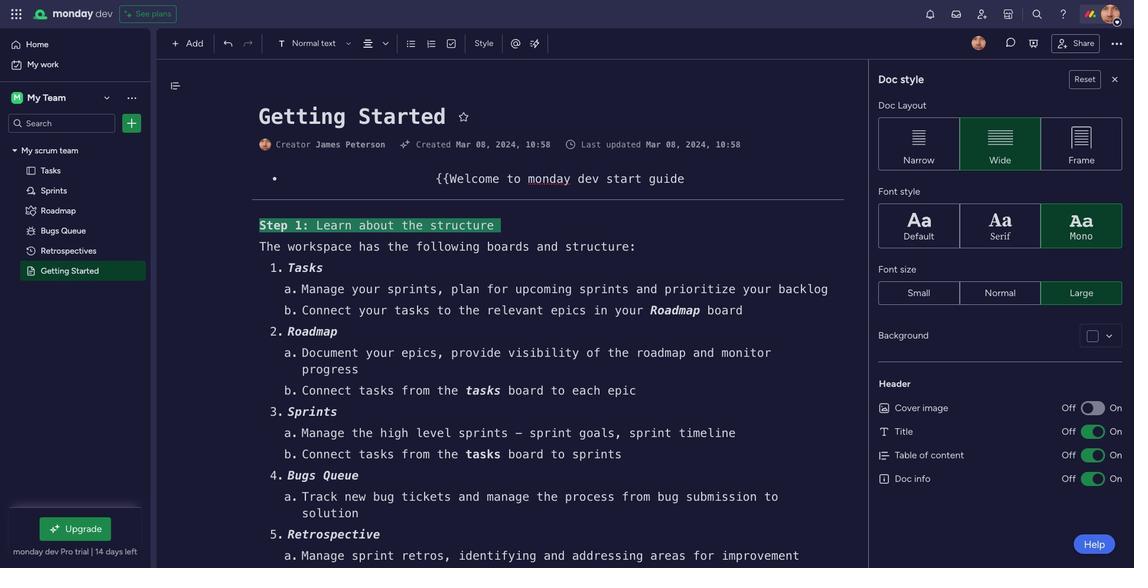 Task type: describe. For each thing, give the bounding box(es) containing it.
workspace selection element
[[11, 91, 68, 105]]

. for b . connect tasks from the tasks board to each epic
[[291, 384, 298, 398]]

0 horizontal spatial queue
[[61, 226, 86, 236]]

1 vertical spatial sprints
[[288, 405, 338, 419]]

areas
[[650, 549, 686, 564]]

sprints inside list box
[[41, 186, 67, 196]]

the inside a . document your epics, provide visibility of the roadmap and monitor progress
[[608, 346, 629, 360]]

font for font style
[[879, 186, 898, 197]]

my for my work
[[27, 60, 39, 70]]

the down step 1: learn about the structure
[[387, 240, 409, 254]]

my for my scrum team
[[21, 145, 33, 155]]

font style
[[879, 186, 920, 197]]

created
[[416, 140, 451, 149]]

Search in workspace field
[[25, 117, 99, 130]]

your right in
[[615, 304, 643, 318]]

to down a . manage the high level sprints - sprint goals, sprint timeline
[[551, 448, 565, 462]]

share
[[1074, 38, 1095, 48]]

the down plan
[[458, 304, 480, 318]]

created mar 08, 2024, 10:58
[[416, 140, 551, 149]]

3
[[270, 405, 277, 419]]

1 . tasks
[[270, 261, 323, 275]]

1 vertical spatial queue
[[323, 469, 359, 483]]

info
[[914, 474, 931, 485]]

process
[[565, 490, 615, 505]]

last
[[581, 140, 601, 149]]

doc layout
[[879, 100, 927, 111]]

board for board to each epic
[[508, 384, 544, 398]]

relevant
[[487, 304, 544, 318]]

narrow button
[[879, 118, 960, 171]]

help image
[[1058, 8, 1069, 20]]

doc for doc info
[[895, 474, 912, 485]]

style for font style
[[900, 186, 920, 197]]

the
[[259, 240, 281, 254]]

from for board to sprints
[[401, 448, 430, 462]]

scrum
[[35, 145, 57, 155]]

days
[[106, 548, 123, 558]]

getting inside field
[[258, 105, 346, 129]]

{{welcome to monday dev start guide
[[436, 172, 685, 186]]

a for a . manage sprint retros, identifying and addressing areas for improvement
[[284, 549, 291, 564]]

button padding image
[[1110, 74, 1121, 86]]

upgrade button
[[39, 518, 111, 542]]

and left prioritize
[[636, 282, 658, 297]]

and for manage
[[458, 490, 480, 505]]

last updated mar 08, 2024, 10:58
[[581, 140, 741, 149]]

normal button
[[960, 282, 1041, 305]]

off for of
[[1062, 450, 1076, 461]]

on for image
[[1110, 403, 1123, 414]]

in
[[594, 304, 608, 318]]

1 10:58 from the left
[[526, 140, 551, 149]]

see plans
[[136, 9, 171, 19]]

the workspace has the following boards and structure:
[[259, 240, 636, 254]]

frame button
[[1041, 118, 1123, 171]]

and inside a . document your epics, provide visibility of the roadmap and monitor progress
[[693, 346, 715, 360]]

upgrade
[[65, 524, 102, 535]]

group for doc layout
[[879, 118, 1123, 171]]

table of content
[[895, 450, 964, 461]]

0 vertical spatial board
[[707, 304, 743, 318]]

serif
[[991, 231, 1010, 243]]

retrospective
[[288, 528, 380, 542]]

style button
[[469, 34, 499, 54]]

and for addressing
[[544, 549, 565, 564]]

to down created mar 08, 2024, 10:58
[[507, 172, 521, 186]]

the inside the a . track new bug tickets and manage the process from bug submission to solution
[[537, 490, 558, 505]]

team
[[59, 145, 78, 155]]

group for font size
[[879, 282, 1123, 305]]

cover
[[895, 403, 920, 414]]

font for font size
[[879, 264, 898, 275]]

v2 ellipsis image
[[1112, 36, 1123, 51]]

0 horizontal spatial sprint
[[352, 549, 394, 564]]

font size
[[879, 264, 917, 275]]

0 vertical spatial roadmap
[[41, 206, 76, 216]]

1 vertical spatial roadmap
[[651, 304, 700, 318]]

background
[[879, 330, 929, 341]]

identifying
[[458, 549, 537, 564]]

boards
[[487, 240, 530, 254]]

epic
[[608, 384, 636, 398]]

a . manage your sprints, plan for upcoming sprints and prioritize your backlog
[[284, 282, 828, 297]]

mono
[[1071, 231, 1093, 242]]

document
[[302, 346, 359, 360]]

the up level
[[437, 384, 458, 398]]

1 2024, from the left
[[496, 140, 521, 149]]

provide
[[451, 346, 501, 360]]

2 horizontal spatial monday
[[528, 172, 571, 186]]

1 horizontal spatial roadmap
[[288, 325, 338, 339]]

1 vertical spatial tasks
[[288, 261, 323, 275]]

team
[[43, 92, 66, 103]]

table
[[895, 450, 917, 461]]

. for a . track new bug tickets and manage the process from bug submission to solution
[[291, 490, 298, 505]]

doc style
[[879, 73, 924, 86]]

learn
[[316, 219, 352, 233]]

search everything image
[[1032, 8, 1043, 20]]

peterson
[[346, 140, 385, 149]]

. for a . manage the high level sprints - sprint goals, sprint timeline
[[291, 427, 298, 441]]

1 horizontal spatial for
[[693, 549, 715, 564]]

my team
[[27, 92, 66, 103]]

small
[[908, 288, 931, 299]]

left
[[125, 548, 137, 558]]

home
[[26, 40, 49, 50]]

on for of
[[1110, 450, 1123, 461]]

5 . retrospective
[[270, 528, 380, 542]]

2 off from the top
[[1062, 427, 1076, 438]]

tasks inside list box
[[41, 165, 61, 175]]

my for my team
[[27, 92, 40, 103]]

dev for monday dev pro trial | 14 days left
[[45, 548, 59, 558]]

style for doc style
[[901, 73, 924, 86]]

serif button
[[960, 204, 1041, 249]]

trial
[[75, 548, 89, 558]]

creator james peterson
[[276, 140, 385, 149]]

a . track new bug tickets and manage the process from bug submission to solution
[[284, 490, 786, 521]]

see plans button
[[120, 5, 177, 23]]

style
[[475, 38, 494, 48]]

following
[[416, 240, 480, 254]]

epics,
[[401, 346, 444, 360]]

narrow
[[904, 154, 935, 166]]

off for info
[[1062, 474, 1076, 485]]

b for b . connect tasks from the tasks board to sprints
[[284, 448, 291, 462]]

b . connect tasks from the tasks board to each epic
[[284, 384, 636, 398]]

step
[[259, 219, 288, 233]]

your for a . manage your sprints, plan for upcoming sprints and prioritize your backlog
[[352, 282, 380, 297]]

guide
[[649, 172, 685, 186]]

. for 1 . tasks
[[277, 261, 284, 275]]

serif group
[[879, 204, 1123, 249]]

0 horizontal spatial for
[[487, 282, 508, 297]]

of inside a . document your epics, provide visibility of the roadmap and monitor progress
[[586, 346, 601, 360]]

large
[[1070, 288, 1094, 299]]

Getting Started field
[[255, 102, 449, 132]]

workspace image
[[11, 92, 23, 105]]

. for a . document your epics, provide visibility of the roadmap and monitor progress
[[291, 346, 298, 360]]

work
[[41, 60, 59, 70]]

goals,
[[579, 427, 622, 441]]

my work option
[[7, 56, 144, 74]]

monitor
[[722, 346, 771, 360]]

b for b . connect tasks from the tasks board to each epic
[[284, 384, 291, 398]]

layout
[[898, 100, 927, 111]]

2 vertical spatial sprints
[[572, 448, 622, 462]]

undo ⌘+z image
[[223, 38, 234, 49]]

a for a . track new bug tickets and manage the process from bug submission to solution
[[284, 490, 291, 505]]

2 2024, from the left
[[686, 140, 711, 149]]

public board image for getting started
[[25, 265, 37, 277]]

large button
[[1041, 282, 1123, 305]]

add to favorites image
[[458, 111, 469, 123]]

improvement
[[722, 549, 800, 564]]

your for b . connect your tasks to the relevant epics in your roadmap board
[[359, 304, 387, 318]]

list box containing my scrum team
[[0, 138, 151, 440]]

each
[[572, 384, 601, 398]]

track
[[302, 490, 337, 505]]

checklist image
[[446, 38, 457, 49]]

retros,
[[401, 549, 451, 564]]

off for image
[[1062, 403, 1076, 414]]

default button
[[879, 204, 960, 249]]

invite members image
[[977, 8, 988, 20]]

1 bug from the left
[[373, 490, 394, 505]]

header
[[879, 379, 911, 390]]

1 mar from the left
[[456, 140, 471, 149]]

to inside the a . track new bug tickets and manage the process from bug submission to solution
[[764, 490, 779, 505]]

reset
[[1075, 74, 1096, 84]]



Task type: locate. For each thing, give the bounding box(es) containing it.
your down "sprints,"
[[359, 304, 387, 318]]

2 08, from the left
[[666, 140, 681, 149]]

2 vertical spatial doc
[[895, 474, 912, 485]]

my work
[[27, 60, 59, 70]]

bug left submission
[[658, 490, 679, 505]]

2 vertical spatial monday
[[13, 548, 43, 558]]

new
[[345, 490, 366, 505]]

james
[[316, 140, 341, 149]]

update feed image
[[951, 8, 962, 20]]

add
[[186, 38, 204, 49]]

1 vertical spatial board
[[508, 384, 544, 398]]

wide button
[[960, 118, 1041, 171]]

sprints down the my scrum team
[[41, 186, 67, 196]]

connect
[[302, 304, 352, 318], [302, 384, 352, 398], [302, 448, 352, 462]]

font up default button
[[879, 186, 898, 197]]

1 vertical spatial from
[[401, 448, 430, 462]]

2 horizontal spatial roadmap
[[651, 304, 700, 318]]

tasks down workspace
[[288, 261, 323, 275]]

0 horizontal spatial 08,
[[476, 140, 491, 149]]

public board image
[[25, 165, 37, 176], [25, 265, 37, 277]]

0 vertical spatial from
[[401, 384, 430, 398]]

for up b . connect your tasks to the relevant epics in your roadmap board
[[487, 282, 508, 297]]

1 horizontal spatial bugs
[[288, 469, 316, 483]]

getting down retrospectives
[[41, 266, 69, 276]]

1 vertical spatial my
[[27, 92, 40, 103]]

2 vertical spatial b
[[284, 448, 291, 462]]

. for b . connect your tasks to the relevant epics in your roadmap board
[[291, 304, 298, 318]]

style
[[901, 73, 924, 86], [900, 186, 920, 197]]

start
[[606, 172, 642, 186]]

0 vertical spatial getting
[[258, 105, 346, 129]]

getting started
[[258, 105, 446, 129], [41, 266, 99, 276]]

connect for b . connect tasks from the tasks board to each epic
[[302, 384, 352, 398]]

0 vertical spatial for
[[487, 282, 508, 297]]

tasks
[[41, 165, 61, 175], [288, 261, 323, 275]]

.
[[277, 261, 284, 275], [291, 282, 298, 297], [291, 304, 298, 318], [277, 325, 284, 339], [291, 346, 298, 360], [291, 384, 298, 398], [277, 405, 284, 419], [291, 427, 298, 441], [291, 448, 298, 462], [277, 469, 284, 483], [291, 490, 298, 505], [277, 528, 284, 542], [291, 549, 298, 564]]

option
[[0, 140, 151, 142]]

tasks
[[394, 304, 430, 318], [359, 384, 394, 398], [466, 384, 501, 398], [359, 448, 394, 462], [466, 448, 501, 462]]

a down 1 . tasks
[[284, 282, 291, 297]]

1 horizontal spatial getting started
[[258, 105, 446, 129]]

connect down progress
[[302, 384, 352, 398]]

caret down image
[[12, 146, 17, 154]]

5
[[270, 528, 277, 542]]

board
[[707, 304, 743, 318], [508, 384, 544, 398], [508, 448, 544, 462]]

dynamic values image
[[529, 38, 541, 50]]

your down has
[[352, 282, 380, 297]]

b . connect your tasks to the relevant epics in your roadmap board
[[284, 304, 743, 318]]

frame
[[1069, 154, 1095, 166]]

getting inside list box
[[41, 266, 69, 276]]

3 a from the top
[[284, 427, 291, 441]]

1 on from the top
[[1110, 403, 1123, 414]]

group
[[879, 118, 1123, 171], [879, 282, 1123, 305]]

progress
[[302, 363, 359, 377]]

creator
[[276, 140, 311, 149]]

monday for monday dev pro trial | 14 days left
[[13, 548, 43, 558]]

my inside "option"
[[27, 60, 39, 70]]

sprints down goals, on the bottom of the page
[[572, 448, 622, 462]]

0 vertical spatial started
[[358, 105, 446, 129]]

your left the backlog
[[743, 282, 771, 297]]

a
[[284, 282, 291, 297], [284, 346, 291, 360], [284, 427, 291, 441], [284, 490, 291, 505], [284, 549, 291, 564]]

roadmap up the bugs queue in the left top of the page
[[41, 206, 76, 216]]

. for 4 . bugs queue
[[277, 469, 284, 483]]

tasks down provide
[[466, 384, 501, 398]]

workspace
[[288, 240, 352, 254]]

3 b from the top
[[284, 448, 291, 462]]

0 horizontal spatial started
[[71, 266, 99, 276]]

a . manage the high level sprints - sprint goals, sprint timeline
[[284, 427, 736, 441]]

style down narrow
[[900, 186, 920, 197]]

1 vertical spatial bugs
[[288, 469, 316, 483]]

sprint down retrospective
[[352, 549, 394, 564]]

board for board to sprints
[[508, 448, 544, 462]]

mar
[[456, 140, 471, 149], [646, 140, 661, 149]]

bugs up track
[[288, 469, 316, 483]]

2 group from the top
[[879, 282, 1123, 305]]

0 vertical spatial monday
[[53, 7, 93, 21]]

a down 3 . sprints
[[284, 427, 291, 441]]

add button
[[167, 34, 211, 53]]

of up each
[[586, 346, 601, 360]]

addressing
[[572, 549, 643, 564]]

group containing small
[[879, 282, 1123, 305]]

. for 5 . retrospective
[[277, 528, 284, 542]]

doc left layout
[[879, 100, 896, 111]]

1 horizontal spatial tasks
[[288, 261, 323, 275]]

roadmap up the document
[[288, 325, 338, 339]]

started up created
[[358, 105, 446, 129]]

2 horizontal spatial sprint
[[629, 427, 672, 441]]

and left the monitor
[[693, 346, 715, 360]]

my inside list box
[[21, 145, 33, 155]]

public board image for tasks
[[25, 165, 37, 176]]

select product image
[[11, 8, 22, 20]]

and
[[537, 240, 558, 254], [636, 282, 658, 297], [693, 346, 715, 360], [458, 490, 480, 505], [544, 549, 565, 564]]

tasks down high
[[359, 448, 394, 462]]

4
[[270, 469, 277, 483]]

updated
[[606, 140, 641, 149]]

b up 2 . roadmap in the bottom left of the page
[[284, 304, 291, 318]]

dev down last
[[578, 172, 599, 186]]

roadmap down prioritize
[[651, 304, 700, 318]]

list box
[[0, 138, 151, 440]]

0 vertical spatial bugs
[[41, 226, 59, 236]]

1 vertical spatial of
[[920, 450, 929, 461]]

bugs inside list box
[[41, 226, 59, 236]]

sprints up in
[[579, 282, 629, 297]]

board activity image
[[972, 36, 986, 50]]

2 connect from the top
[[302, 384, 352, 398]]

from down epics,
[[401, 384, 430, 398]]

started down retrospectives
[[71, 266, 99, 276]]

1 vertical spatial connect
[[302, 384, 352, 398]]

to down plan
[[437, 304, 451, 318]]

board down -
[[508, 448, 544, 462]]

board down a . document your epics, provide visibility of the roadmap and monitor progress
[[508, 384, 544, 398]]

1 off from the top
[[1062, 403, 1076, 414]]

4 a from the top
[[284, 490, 291, 505]]

to right submission
[[764, 490, 779, 505]]

dev
[[95, 7, 113, 21], [578, 172, 599, 186], [45, 548, 59, 558]]

getting started inside list box
[[41, 266, 99, 276]]

manage for manage the high level sprints - sprint goals, sprint timeline
[[302, 427, 345, 441]]

1 vertical spatial monday
[[528, 172, 571, 186]]

plan
[[451, 282, 480, 297]]

sprint
[[530, 427, 572, 441], [629, 427, 672, 441], [352, 549, 394, 564]]

doc left info
[[895, 474, 912, 485]]

home link
[[7, 35, 144, 54]]

1 horizontal spatial bug
[[658, 490, 679, 505]]

3 manage from the top
[[302, 549, 345, 564]]

a down 5 . retrospective on the bottom left of the page
[[284, 549, 291, 564]]

. for 3 . sprints
[[277, 405, 284, 419]]

my right workspace icon
[[27, 92, 40, 103]]

b up 4 . bugs queue
[[284, 448, 291, 462]]

. inside the a . track new bug tickets and manage the process from bug submission to solution
[[291, 490, 298, 505]]

sprint right -
[[530, 427, 572, 441]]

2 manage from the top
[[302, 427, 345, 441]]

doc up the doc layout
[[879, 73, 898, 86]]

manage down 5 . retrospective on the bottom left of the page
[[302, 549, 345, 564]]

. for 2 . roadmap
[[277, 325, 284, 339]]

1 connect from the top
[[302, 304, 352, 318]]

reset button
[[1069, 70, 1101, 89]]

0 horizontal spatial of
[[586, 346, 601, 360]]

normal for normal text
[[292, 38, 319, 48]]

the
[[402, 219, 423, 233], [387, 240, 409, 254], [458, 304, 480, 318], [608, 346, 629, 360], [437, 384, 458, 398], [352, 427, 373, 441], [437, 448, 458, 462], [537, 490, 558, 505]]

1 vertical spatial sprints
[[458, 427, 508, 441]]

getting started inside field
[[258, 105, 446, 129]]

epics
[[551, 304, 586, 318]]

0 horizontal spatial normal
[[292, 38, 319, 48]]

getting started up peterson
[[258, 105, 446, 129]]

prioritize
[[665, 282, 736, 297]]

the right about
[[402, 219, 423, 233]]

doc for doc layout
[[879, 100, 896, 111]]

see
[[136, 9, 150, 19]]

from
[[401, 384, 430, 398], [401, 448, 430, 462], [622, 490, 651, 505]]

08,
[[476, 140, 491, 149], [666, 140, 681, 149]]

normal down serif
[[985, 288, 1016, 299]]

notifications image
[[925, 8, 936, 20]]

getting up creator
[[258, 105, 346, 129]]

1 vertical spatial doc
[[879, 100, 896, 111]]

0 vertical spatial getting started
[[258, 105, 446, 129]]

1 horizontal spatial 2024,
[[686, 140, 711, 149]]

started inside field
[[358, 105, 446, 129]]

style up layout
[[901, 73, 924, 86]]

and left manage
[[458, 490, 480, 505]]

2 vertical spatial roadmap
[[288, 325, 338, 339]]

mention image
[[510, 38, 522, 49]]

08, up guide at the right of the page
[[666, 140, 681, 149]]

on
[[1110, 403, 1123, 414], [1110, 427, 1123, 438], [1110, 450, 1123, 461], [1110, 474, 1123, 485]]

3 . sprints
[[270, 405, 338, 419]]

sprint right goals, on the bottom of the page
[[629, 427, 672, 441]]

0 horizontal spatial dev
[[45, 548, 59, 558]]

a inside a . document your epics, provide visibility of the roadmap and monitor progress
[[284, 346, 291, 360]]

dev left pro
[[45, 548, 59, 558]]

james peterson image
[[1101, 5, 1120, 24]]

has
[[359, 240, 380, 254]]

normal for normal
[[985, 288, 1016, 299]]

1 horizontal spatial of
[[920, 450, 929, 461]]

1 public board image from the top
[[25, 165, 37, 176]]

0 horizontal spatial sprints
[[41, 186, 67, 196]]

1 vertical spatial b
[[284, 384, 291, 398]]

a for a . manage your sprints, plan for upcoming sprints and prioritize your backlog
[[284, 282, 291, 297]]

1
[[270, 261, 277, 275]]

2 b from the top
[[284, 384, 291, 398]]

about
[[359, 219, 395, 233]]

0 vertical spatial manage
[[302, 282, 345, 297]]

a inside the a . track new bug tickets and manage the process from bug submission to solution
[[284, 490, 291, 505]]

0 vertical spatial doc
[[879, 73, 898, 86]]

a . manage sprint retros, identifying and addressing areas for improvement
[[284, 549, 800, 564]]

my scrum team
[[21, 145, 78, 155]]

the up epic
[[608, 346, 629, 360]]

4 . bugs queue
[[270, 469, 359, 483]]

manage
[[302, 282, 345, 297], [302, 427, 345, 441], [302, 549, 345, 564]]

1 b from the top
[[284, 304, 291, 318]]

1 vertical spatial style
[[900, 186, 920, 197]]

of right table
[[920, 450, 929, 461]]

2 mar from the left
[[646, 140, 661, 149]]

1 image
[[273, 177, 277, 181]]

0 horizontal spatial 10:58
[[526, 140, 551, 149]]

{{welcome
[[436, 172, 500, 186]]

a . document your epics, provide visibility of the roadmap and monitor progress
[[284, 346, 779, 377]]

manage for manage your sprints, plan for upcoming sprints and prioritize your backlog
[[302, 282, 345, 297]]

1 vertical spatial dev
[[578, 172, 599, 186]]

1 horizontal spatial sprints
[[288, 405, 338, 419]]

0 vertical spatial normal
[[292, 38, 319, 48]]

tasks up high
[[359, 384, 394, 398]]

2 vertical spatial my
[[21, 145, 33, 155]]

0 horizontal spatial bugs
[[41, 226, 59, 236]]

1 horizontal spatial queue
[[323, 469, 359, 483]]

2 bug from the left
[[658, 490, 679, 505]]

numbered list image
[[426, 38, 437, 49]]

. for a . manage sprint retros, identifying and addressing areas for improvement
[[291, 549, 298, 564]]

1 horizontal spatial mar
[[646, 140, 661, 149]]

. for b . connect tasks from the tasks board to sprints
[[291, 448, 298, 462]]

connect up 2 . roadmap in the bottom left of the page
[[302, 304, 352, 318]]

0 horizontal spatial mar
[[456, 140, 471, 149]]

from inside the a . track new bug tickets and manage the process from bug submission to solution
[[622, 490, 651, 505]]

1 horizontal spatial started
[[358, 105, 446, 129]]

0 vertical spatial style
[[901, 73, 924, 86]]

5 a from the top
[[284, 549, 291, 564]]

2 . roadmap
[[270, 325, 338, 339]]

mono button
[[1041, 204, 1123, 249]]

0 vertical spatial connect
[[302, 304, 352, 318]]

b up 3 . sprints
[[284, 384, 291, 398]]

0 horizontal spatial bug
[[373, 490, 394, 505]]

2 public board image from the top
[[25, 265, 37, 277]]

font left size
[[879, 264, 898, 275]]

2 vertical spatial dev
[[45, 548, 59, 558]]

0 vertical spatial font
[[879, 186, 898, 197]]

0 horizontal spatial tasks
[[41, 165, 61, 175]]

my inside workspace selection element
[[27, 92, 40, 103]]

1 a from the top
[[284, 282, 291, 297]]

2
[[270, 325, 277, 339]]

4 on from the top
[[1110, 474, 1123, 485]]

m
[[14, 93, 21, 103]]

and for structure:
[[537, 240, 558, 254]]

group containing narrow
[[879, 118, 1123, 171]]

solution
[[302, 507, 359, 521]]

plans
[[152, 9, 171, 19]]

1 vertical spatial normal
[[985, 288, 1016, 299]]

your left epics,
[[366, 346, 394, 360]]

cover image
[[895, 403, 948, 414]]

sprints right 3
[[288, 405, 338, 419]]

0 vertical spatial tasks
[[41, 165, 61, 175]]

|
[[91, 548, 93, 558]]

1 font from the top
[[879, 186, 898, 197]]

timeline
[[679, 427, 736, 441]]

my left work
[[27, 60, 39, 70]]

. for a . manage your sprints, plan for upcoming sprints and prioritize your backlog
[[291, 282, 298, 297]]

3 on from the top
[[1110, 450, 1123, 461]]

backlog
[[779, 282, 828, 297]]

a for a . document your epics, provide visibility of the roadmap and monitor progress
[[284, 346, 291, 360]]

4 off from the top
[[1062, 474, 1076, 485]]

on for info
[[1110, 474, 1123, 485]]

1 vertical spatial group
[[879, 282, 1123, 305]]

size
[[900, 264, 917, 275]]

1 vertical spatial for
[[693, 549, 715, 564]]

0 vertical spatial queue
[[61, 226, 86, 236]]

0 vertical spatial group
[[879, 118, 1123, 171]]

0 vertical spatial my
[[27, 60, 39, 70]]

image
[[923, 403, 948, 414]]

sprints,
[[387, 282, 444, 297]]

from for board to each epic
[[401, 384, 430, 398]]

tickets
[[401, 490, 451, 505]]

monday marketplace image
[[1003, 8, 1014, 20]]

2 vertical spatial manage
[[302, 549, 345, 564]]

1 vertical spatial started
[[71, 266, 99, 276]]

1 08, from the left
[[476, 140, 491, 149]]

manage
[[487, 490, 530, 505]]

roadmap
[[636, 346, 686, 360]]

to left each
[[551, 384, 565, 398]]

and inside the a . track new bug tickets and manage the process from bug submission to solution
[[458, 490, 480, 505]]

bugs
[[41, 226, 59, 236], [288, 469, 316, 483]]

3 off from the top
[[1062, 450, 1076, 461]]

a for a . manage the high level sprints - sprint goals, sprint timeline
[[284, 427, 291, 441]]

monday dev
[[53, 7, 113, 21]]

manage down 3 . sprints
[[302, 427, 345, 441]]

your for a . document your epics, provide visibility of the roadmap and monitor progress
[[366, 346, 394, 360]]

home option
[[7, 35, 144, 54]]

0 horizontal spatial 2024,
[[496, 140, 521, 149]]

1 vertical spatial manage
[[302, 427, 345, 441]]

started inside list box
[[71, 266, 99, 276]]

doc
[[879, 73, 898, 86], [879, 100, 896, 111], [895, 474, 912, 485]]

and right boards
[[537, 240, 558, 254]]

tasks down "sprints,"
[[394, 304, 430, 318]]

the left high
[[352, 427, 373, 441]]

0 horizontal spatial getting
[[41, 266, 69, 276]]

1 horizontal spatial getting
[[258, 105, 346, 129]]

1 horizontal spatial 08,
[[666, 140, 681, 149]]

1 vertical spatial font
[[879, 264, 898, 275]]

getting started down retrospectives
[[41, 266, 99, 276]]

dev left see
[[95, 7, 113, 21]]

0 vertical spatial sprints
[[41, 186, 67, 196]]

normal
[[292, 38, 319, 48], [985, 288, 1016, 299]]

0 vertical spatial of
[[586, 346, 601, 360]]

1 horizontal spatial monday
[[53, 7, 93, 21]]

title
[[895, 427, 913, 438]]

-
[[515, 427, 522, 441]]

2 vertical spatial board
[[508, 448, 544, 462]]

from right process
[[622, 490, 651, 505]]

mar down add to favorites icon
[[456, 140, 471, 149]]

1 vertical spatial getting
[[41, 266, 69, 276]]

bugs queue
[[41, 226, 86, 236]]

pro
[[61, 548, 73, 558]]

tasks down a . manage the high level sprints - sprint goals, sprint timeline
[[466, 448, 501, 462]]

step 1: learn about the structure
[[259, 219, 501, 233]]

1 horizontal spatial normal
[[985, 288, 1016, 299]]

1 vertical spatial public board image
[[25, 265, 37, 277]]

bug right new
[[373, 490, 394, 505]]

2 horizontal spatial dev
[[578, 172, 599, 186]]

2 vertical spatial connect
[[302, 448, 352, 462]]

1 horizontal spatial sprint
[[530, 427, 572, 441]]

the right manage
[[537, 490, 558, 505]]

1 group from the top
[[879, 118, 1123, 171]]

monday for monday dev
[[53, 7, 93, 21]]

options image
[[126, 118, 138, 129]]

the down level
[[437, 448, 458, 462]]

3 connect from the top
[[302, 448, 352, 462]]

0 horizontal spatial roadmap
[[41, 206, 76, 216]]

2 10:58 from the left
[[716, 140, 741, 149]]

1 horizontal spatial 10:58
[[716, 140, 741, 149]]

your inside a . document your epics, provide visibility of the roadmap and monitor progress
[[366, 346, 394, 360]]

0 horizontal spatial monday
[[13, 548, 43, 558]]

help
[[1084, 539, 1105, 551]]

for right areas
[[693, 549, 715, 564]]

mar right "updated"
[[646, 140, 661, 149]]

2 on from the top
[[1110, 427, 1123, 438]]

my right "caret down" icon at the top left
[[21, 145, 33, 155]]

0 vertical spatial b
[[284, 304, 291, 318]]

a down 2 . roadmap in the bottom left of the page
[[284, 346, 291, 360]]

. inside a . document your epics, provide visibility of the roadmap and monitor progress
[[291, 346, 298, 360]]

0 vertical spatial public board image
[[25, 165, 37, 176]]

queue up retrospectives
[[61, 226, 86, 236]]

connect for b . connect tasks from the tasks board to sprints
[[302, 448, 352, 462]]

connect up 4 . bugs queue
[[302, 448, 352, 462]]

bugs up retrospectives
[[41, 226, 59, 236]]

0 vertical spatial dev
[[95, 7, 113, 21]]

tasks down the my scrum team
[[41, 165, 61, 175]]

and left addressing
[[544, 549, 565, 564]]

1 vertical spatial getting started
[[41, 266, 99, 276]]

b for b . connect your tasks to the relevant epics in your roadmap board
[[284, 304, 291, 318]]

board down prioritize
[[707, 304, 743, 318]]

1 manage from the top
[[302, 282, 345, 297]]

workspace options image
[[126, 92, 138, 104]]

connect for b . connect your tasks to the relevant epics in your roadmap board
[[302, 304, 352, 318]]

queue up new
[[323, 469, 359, 483]]

normal inside button
[[985, 288, 1016, 299]]

manage down 1 . tasks
[[302, 282, 345, 297]]

2 font from the top
[[879, 264, 898, 275]]

sprints left -
[[458, 427, 508, 441]]

manage for manage sprint retros, identifying and addressing areas for improvement
[[302, 549, 345, 564]]

doc for doc style
[[879, 73, 898, 86]]

normal left text
[[292, 38, 319, 48]]

a left track
[[284, 490, 291, 505]]

roadmap
[[41, 206, 76, 216], [651, 304, 700, 318], [288, 325, 338, 339]]

bulleted list image
[[406, 38, 417, 49]]

2 vertical spatial from
[[622, 490, 651, 505]]

2 a from the top
[[284, 346, 291, 360]]

dev for monday dev
[[95, 7, 113, 21]]

0 vertical spatial sprints
[[579, 282, 629, 297]]

08, up {{welcome
[[476, 140, 491, 149]]

from down level
[[401, 448, 430, 462]]



Task type: vqa. For each thing, say whether or not it's contained in the screenshot.
the rightmost Public board icon the 'Trading'
no



